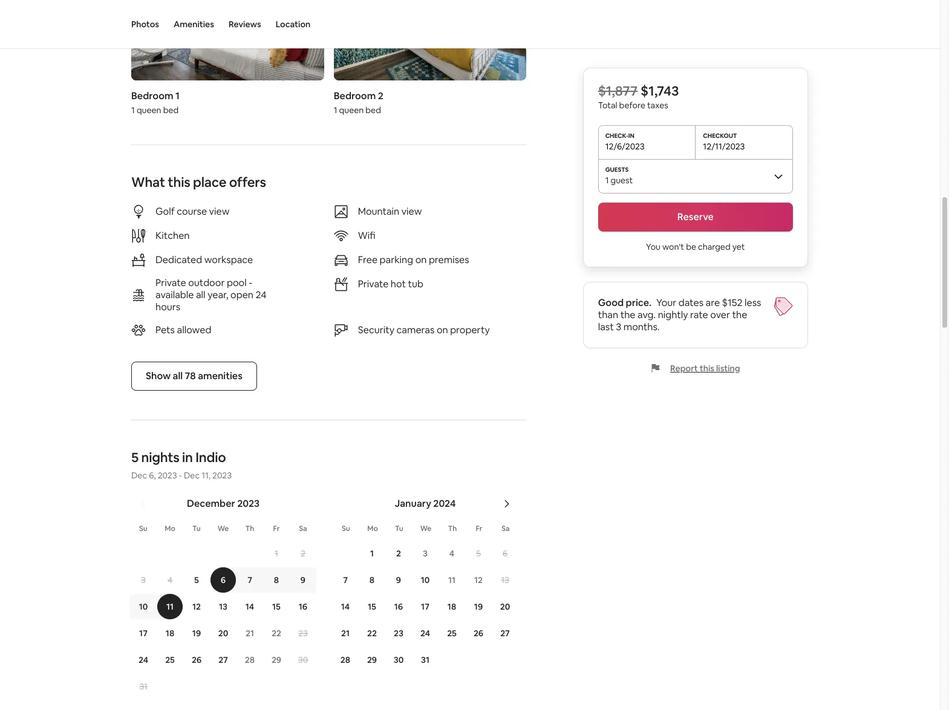 Task type: vqa. For each thing, say whether or not it's contained in the screenshot.
5.0 out of 5 average rating image
no



Task type: describe. For each thing, give the bounding box(es) containing it.
0 vertical spatial 5 button
[[465, 541, 492, 567]]

1 28 from the left
[[245, 655, 255, 666]]

$1,877 $1,743 total before taxes
[[598, 82, 679, 111]]

1 horizontal spatial 12
[[474, 575, 483, 586]]

1 15 button from the left
[[263, 595, 290, 620]]

1 22 button from the left
[[263, 621, 290, 647]]

report this listing button
[[651, 363, 740, 374]]

0 vertical spatial 12 button
[[465, 568, 492, 593]]

0 horizontal spatial 2
[[301, 549, 306, 559]]

show
[[146, 370, 171, 383]]

your dates are $152 less than the avg. nightly rate over the last 3 months.
[[598, 297, 762, 333]]

queen for bedroom 1
[[137, 105, 161, 116]]

what this place offers
[[131, 174, 266, 191]]

won't
[[663, 241, 684, 252]]

1 vertical spatial 6
[[221, 575, 226, 586]]

1 vertical spatial 26 button
[[183, 648, 210, 673]]

0 vertical spatial 19 button
[[465, 595, 492, 620]]

0 horizontal spatial 12 button
[[183, 595, 210, 620]]

1 vertical spatial 17 button
[[130, 621, 157, 647]]

reserve button
[[598, 203, 793, 232]]

1 7 button from the left
[[237, 568, 263, 593]]

1 8 button from the left
[[263, 568, 290, 593]]

$152
[[722, 297, 743, 309]]

calendar application
[[117, 485, 933, 710]]

private hot tub
[[358, 278, 424, 291]]

avg.
[[638, 309, 656, 321]]

2 1 button from the left
[[359, 541, 385, 567]]

2 tu from the left
[[395, 524, 404, 534]]

1 vertical spatial 13 button
[[210, 595, 237, 620]]

amenities button
[[174, 0, 214, 48]]

outdoor
[[188, 277, 225, 290]]

1 mo from the left
[[165, 524, 175, 534]]

course
[[177, 205, 207, 218]]

good
[[598, 297, 624, 309]]

2 28 button from the left
[[332, 648, 359, 673]]

1 horizontal spatial 3 button
[[412, 541, 439, 567]]

2 sa from the left
[[502, 524, 510, 534]]

1 30 button from the left
[[290, 648, 316, 673]]

0 vertical spatial 20
[[500, 602, 510, 613]]

1 horizontal spatial 11 button
[[439, 568, 465, 593]]

offers
[[229, 174, 266, 191]]

7 for second 7 button from right
[[248, 575, 252, 586]]

8 for first 8 button from right
[[370, 575, 375, 586]]

0 vertical spatial 18 button
[[439, 595, 465, 620]]

you won't be charged yet
[[646, 241, 745, 252]]

1 14 button from the left
[[237, 595, 263, 620]]

6,
[[149, 470, 156, 481]]

9 for 2nd the 9 button
[[396, 575, 401, 586]]

december 2023
[[187, 498, 260, 510]]

2 23 from the left
[[394, 628, 404, 639]]

$1,743
[[641, 82, 679, 99]]

1 horizontal spatial 10
[[421, 575, 430, 586]]

charged
[[698, 241, 731, 252]]

2 21 from the left
[[341, 628, 350, 639]]

5 nights in indio dec 6, 2023 - dec 11, 2023
[[131, 449, 232, 481]]

15 for 1st 15 button from the right
[[368, 602, 376, 613]]

report this listing
[[671, 363, 740, 374]]

this for what
[[168, 174, 190, 191]]

you
[[646, 241, 661, 252]]

what
[[131, 174, 165, 191]]

1 vertical spatial 26
[[192, 655, 202, 666]]

photos
[[131, 19, 159, 30]]

allowed
[[177, 324, 211, 337]]

29 for 1st 29 button from the right
[[367, 655, 377, 666]]

1 16 button from the left
[[290, 595, 316, 620]]

1 sa from the left
[[299, 524, 307, 534]]

0 horizontal spatial 27 button
[[210, 648, 237, 673]]

25 for the rightmost 25 button
[[447, 628, 457, 639]]

guest
[[611, 175, 633, 186]]

0 horizontal spatial 10
[[139, 602, 148, 613]]

total
[[598, 100, 618, 111]]

less
[[745, 297, 762, 309]]

workspace
[[204, 254, 253, 267]]

kitchen
[[156, 230, 190, 242]]

2 horizontal spatial 2
[[396, 549, 401, 559]]

18 for 18 button to the top
[[448, 602, 456, 613]]

than
[[598, 309, 619, 321]]

1 horizontal spatial 24 button
[[412, 621, 439, 647]]

location
[[276, 19, 311, 30]]

0 vertical spatial 13 button
[[492, 568, 519, 593]]

2 7 button from the left
[[332, 568, 359, 593]]

1 vertical spatial 6 button
[[210, 568, 237, 593]]

private outdoor pool - available all year, open 24 hours
[[156, 277, 267, 314]]

open
[[231, 289, 254, 302]]

free
[[358, 254, 378, 267]]

dedicated workspace
[[156, 254, 253, 267]]

rate
[[691, 309, 708, 321]]

2 8 button from the left
[[359, 568, 385, 593]]

queen for bedroom 2
[[339, 105, 364, 116]]

1 horizontal spatial 2023
[[212, 470, 232, 481]]

yet
[[733, 241, 745, 252]]

1 guest
[[606, 175, 633, 186]]

$1,877
[[598, 82, 638, 99]]

0 horizontal spatial 11
[[166, 602, 174, 613]]

1 vertical spatial 25 button
[[157, 648, 183, 673]]

cameras
[[397, 324, 435, 337]]

pool
[[227, 277, 247, 290]]

2 we from the left
[[420, 524, 432, 534]]

2 15 button from the left
[[359, 595, 385, 620]]

1 vertical spatial 10 button
[[130, 595, 157, 620]]

1 guest button
[[598, 159, 793, 193]]

1 horizontal spatial 6
[[503, 549, 508, 559]]

1 horizontal spatial 25 button
[[439, 621, 465, 647]]

1 su from the left
[[139, 524, 148, 534]]

0 vertical spatial 27 button
[[492, 621, 519, 647]]

available
[[156, 289, 194, 302]]

2 th from the left
[[448, 524, 457, 534]]

1 horizontal spatial 17 button
[[412, 595, 439, 620]]

nightly
[[658, 309, 688, 321]]

bedroom 2 1 queen bed
[[334, 90, 384, 116]]

12/11/2023
[[703, 141, 745, 152]]

security
[[358, 324, 395, 337]]

wifi
[[358, 230, 376, 242]]

your
[[657, 297, 677, 309]]

1 tu from the left
[[192, 524, 201, 534]]

11,
[[202, 470, 211, 481]]

dedicated
[[156, 254, 202, 267]]

2024
[[433, 498, 456, 510]]

on for parking
[[416, 254, 427, 267]]

31 for top 31 button
[[421, 655, 430, 666]]

amenities
[[174, 19, 214, 30]]

19 for the bottom "19" "button"
[[192, 628, 201, 639]]

0 horizontal spatial 2023
[[158, 470, 177, 481]]

1 16 from the left
[[299, 602, 308, 613]]

15 for 1st 15 button from the left
[[272, 602, 281, 613]]

1 9 button from the left
[[290, 568, 316, 593]]

7 for second 7 button from the left
[[343, 575, 348, 586]]

reserve
[[678, 211, 714, 223]]

price.
[[626, 297, 652, 309]]

1 th from the left
[[246, 524, 254, 534]]

3 inside your dates are $152 less than the avg. nightly rate over the last 3 months.
[[616, 321, 622, 333]]

be
[[686, 241, 697, 252]]

2 dec from the left
[[184, 470, 200, 481]]

place
[[193, 174, 227, 191]]

2 14 button from the left
[[332, 595, 359, 620]]

1 vertical spatial 5
[[476, 549, 481, 559]]

parking
[[380, 254, 413, 267]]

2 21 button from the left
[[332, 621, 359, 647]]

property
[[450, 324, 490, 337]]

1 vertical spatial 31 button
[[130, 674, 157, 700]]

0 horizontal spatial 3 button
[[130, 568, 157, 593]]

bedroom for bedroom 1
[[131, 90, 173, 103]]

17 for 17 button to the right
[[421, 602, 430, 613]]

1 horizontal spatial 20 button
[[492, 595, 519, 620]]

78
[[185, 370, 196, 383]]

show all 78 amenities
[[146, 370, 243, 383]]

2 30 button from the left
[[385, 648, 412, 673]]

0 vertical spatial 31 button
[[412, 648, 439, 673]]

last
[[598, 321, 614, 333]]

2 9 button from the left
[[385, 568, 412, 593]]

hot
[[391, 278, 406, 291]]

2 22 button from the left
[[359, 621, 385, 647]]

1 vertical spatial 4 button
[[157, 568, 183, 593]]

1 inside dropdown button
[[606, 175, 609, 186]]

30 for second 30 'button' from right
[[298, 655, 308, 666]]

january 2024
[[395, 498, 456, 510]]

1 vertical spatial 19 button
[[183, 621, 210, 647]]

2 su from the left
[[342, 524, 350, 534]]

january
[[395, 498, 431, 510]]

1 vertical spatial 18 button
[[157, 621, 183, 647]]

private for private hot tub
[[358, 278, 389, 291]]

0 horizontal spatial 3
[[141, 575, 146, 586]]

1 horizontal spatial 26
[[474, 628, 484, 639]]

1 29 button from the left
[[263, 648, 290, 673]]

report
[[671, 363, 698, 374]]

months.
[[624, 321, 660, 333]]

year,
[[208, 289, 228, 302]]

0 horizontal spatial 20
[[218, 628, 228, 639]]

good price.
[[598, 297, 652, 309]]

nights
[[141, 449, 180, 466]]

in
[[182, 449, 193, 466]]



Task type: locate. For each thing, give the bounding box(es) containing it.
1 horizontal spatial 11
[[448, 575, 456, 586]]

1 horizontal spatial view
[[402, 205, 422, 218]]

0 horizontal spatial we
[[218, 524, 229, 534]]

0 vertical spatial 20 button
[[492, 595, 519, 620]]

free parking on premises
[[358, 254, 469, 267]]

22
[[272, 628, 281, 639], [367, 628, 377, 639]]

indio
[[196, 449, 226, 466]]

0 horizontal spatial 18
[[166, 628, 174, 639]]

bed for 1
[[163, 105, 179, 116]]

1 horizontal spatial 16 button
[[385, 595, 412, 620]]

private for private outdoor pool - available all year, open 24 hours
[[156, 277, 186, 290]]

24 inside private outdoor pool - available all year, open 24 hours
[[256, 289, 267, 302]]

9
[[301, 575, 306, 586], [396, 575, 401, 586]]

the
[[621, 309, 636, 321], [733, 309, 748, 321]]

2 15 from the left
[[368, 602, 376, 613]]

queen inside the bedroom 1 1 queen bed
[[137, 105, 161, 116]]

on for cameras
[[437, 324, 448, 337]]

2 queen from the left
[[339, 105, 364, 116]]

1 horizontal spatial 1 button
[[359, 541, 385, 567]]

4 for the top the 4 button
[[450, 549, 455, 559]]

pets allowed
[[156, 324, 211, 337]]

0 vertical spatial 6
[[503, 549, 508, 559]]

2 bed from the left
[[366, 105, 381, 116]]

1 horizontal spatial 13
[[501, 575, 509, 586]]

1 vertical spatial 24 button
[[130, 648, 157, 673]]

1 button
[[263, 541, 290, 567], [359, 541, 385, 567]]

1 vertical spatial 12 button
[[183, 595, 210, 620]]

2 29 from the left
[[367, 655, 377, 666]]

1 15 from the left
[[272, 602, 281, 613]]

1 horizontal spatial 6 button
[[492, 541, 519, 567]]

0 horizontal spatial 27
[[219, 655, 228, 666]]

private inside private outdoor pool - available all year, open 24 hours
[[156, 277, 186, 290]]

0 horizontal spatial mo
[[165, 524, 175, 534]]

24 button
[[412, 621, 439, 647], [130, 648, 157, 673]]

2 14 from the left
[[341, 602, 350, 613]]

su
[[139, 524, 148, 534], [342, 524, 350, 534]]

0 horizontal spatial 29
[[272, 655, 281, 666]]

- inside 5 nights in indio dec 6, 2023 - dec 11, 2023
[[179, 470, 182, 481]]

0 horizontal spatial 22 button
[[263, 621, 290, 647]]

0 vertical spatial 10
[[421, 575, 430, 586]]

2 inside bedroom 2 1 queen bed
[[378, 90, 384, 103]]

2 8 from the left
[[370, 575, 375, 586]]

are
[[706, 297, 720, 309]]

on right 'cameras'
[[437, 324, 448, 337]]

4 for bottommost the 4 button
[[168, 575, 173, 586]]

11 button
[[439, 568, 465, 593], [157, 595, 183, 620]]

1 horizontal spatial the
[[733, 309, 748, 321]]

1 view from the left
[[209, 205, 230, 218]]

all
[[196, 289, 206, 302], [173, 370, 183, 383]]

1 horizontal spatial this
[[700, 363, 715, 374]]

26
[[474, 628, 484, 639], [192, 655, 202, 666]]

9 button
[[290, 568, 316, 593], [385, 568, 412, 593]]

0 horizontal spatial 17 button
[[130, 621, 157, 647]]

mountain view
[[358, 205, 422, 218]]

1 dec from the left
[[131, 470, 147, 481]]

0 vertical spatial 26 button
[[465, 621, 492, 647]]

0 vertical spatial 13
[[501, 575, 509, 586]]

0 horizontal spatial 28
[[245, 655, 255, 666]]

1 horizontal spatial su
[[342, 524, 350, 534]]

photos button
[[131, 0, 159, 48]]

1 vertical spatial 13
[[219, 602, 228, 613]]

all inside show all 78 amenities button
[[173, 370, 183, 383]]

25 button
[[439, 621, 465, 647], [157, 648, 183, 673]]

0 horizontal spatial -
[[179, 470, 182, 481]]

1 vertical spatial 4
[[168, 575, 173, 586]]

0 horizontal spatial sa
[[299, 524, 307, 534]]

0 horizontal spatial 10 button
[[130, 595, 157, 620]]

1 bedroom from the left
[[131, 90, 173, 103]]

1 horizontal spatial 31 button
[[412, 648, 439, 673]]

0 horizontal spatial 6 button
[[210, 568, 237, 593]]

all inside private outdoor pool - available all year, open 24 hours
[[196, 289, 206, 302]]

2 the from the left
[[733, 309, 748, 321]]

4 button
[[439, 541, 465, 567], [157, 568, 183, 593]]

27 for topmost 27 'button'
[[501, 628, 510, 639]]

0 vertical spatial all
[[196, 289, 206, 302]]

1 horizontal spatial bedroom
[[334, 90, 376, 103]]

dec left 6,
[[131, 470, 147, 481]]

we down the december 2023
[[218, 524, 229, 534]]

mountain
[[358, 205, 400, 218]]

0 horizontal spatial 13
[[219, 602, 228, 613]]

0 vertical spatial 3 button
[[412, 541, 439, 567]]

- inside private outdoor pool - available all year, open 24 hours
[[249, 277, 252, 290]]

1 horizontal spatial 8
[[370, 575, 375, 586]]

24 for right 24 button
[[421, 628, 430, 639]]

- left the 11, in the bottom left of the page
[[179, 470, 182, 481]]

2 horizontal spatial 5
[[476, 549, 481, 559]]

19 for the top "19" "button"
[[474, 602, 483, 613]]

2 28 from the left
[[341, 655, 350, 666]]

31 for the bottommost 31 button
[[139, 682, 148, 693]]

8 button
[[263, 568, 290, 593], [359, 568, 385, 593]]

queen inside bedroom 2 1 queen bed
[[339, 105, 364, 116]]

tu down january
[[395, 524, 404, 534]]

1 horizontal spatial 23
[[394, 628, 404, 639]]

17 for bottommost 17 button
[[139, 628, 148, 639]]

2 30 from the left
[[394, 655, 404, 666]]

taxes
[[648, 100, 669, 111]]

on right parking
[[416, 254, 427, 267]]

2023 right 6,
[[158, 470, 177, 481]]

1 horizontal spatial tu
[[395, 524, 404, 534]]

1 horizontal spatial 5
[[194, 575, 199, 586]]

0 horizontal spatial 15 button
[[263, 595, 290, 620]]

1 9 from the left
[[301, 575, 306, 586]]

29 for 2nd 29 button from the right
[[272, 655, 281, 666]]

1 vertical spatial 5 button
[[183, 568, 210, 593]]

14 for 2nd "14" button from right
[[246, 602, 254, 613]]

2 button
[[290, 541, 316, 567], [385, 541, 412, 567]]

this left place on the left of the page
[[168, 174, 190, 191]]

7
[[248, 575, 252, 586], [343, 575, 348, 586]]

1 28 button from the left
[[237, 648, 263, 673]]

0 horizontal spatial view
[[209, 205, 230, 218]]

pets
[[156, 324, 175, 337]]

1 horizontal spatial -
[[249, 277, 252, 290]]

listing
[[716, 363, 740, 374]]

bed for 2
[[366, 105, 381, 116]]

25
[[447, 628, 457, 639], [165, 655, 175, 666]]

14 for second "14" button
[[341, 602, 350, 613]]

0 horizontal spatial 7
[[248, 575, 252, 586]]

1 horizontal spatial 4 button
[[439, 541, 465, 567]]

1 horizontal spatial 14
[[341, 602, 350, 613]]

22 button
[[263, 621, 290, 647], [359, 621, 385, 647]]

2 16 button from the left
[[385, 595, 412, 620]]

bedroom inside bedroom 2 1 queen bed
[[334, 90, 376, 103]]

we down january 2024 on the bottom of the page
[[420, 524, 432, 534]]

2 view from the left
[[402, 205, 422, 218]]

amenities
[[198, 370, 243, 383]]

1 23 button from the left
[[290, 621, 316, 647]]

private down dedicated
[[156, 277, 186, 290]]

1 horizontal spatial 10 button
[[412, 568, 439, 593]]

0 horizontal spatial 4
[[168, 575, 173, 586]]

13
[[501, 575, 509, 586], [219, 602, 228, 613]]

1 21 from the left
[[246, 628, 254, 639]]

11
[[448, 575, 456, 586], [166, 602, 174, 613]]

1 30 from the left
[[298, 655, 308, 666]]

dates
[[679, 297, 704, 309]]

the left avg.
[[621, 309, 636, 321]]

0 horizontal spatial 5 button
[[183, 568, 210, 593]]

0 vertical spatial 27
[[501, 628, 510, 639]]

hours
[[156, 301, 180, 314]]

queen
[[137, 105, 161, 116], [339, 105, 364, 116]]

17 button
[[412, 595, 439, 620], [130, 621, 157, 647]]

1 horizontal spatial 23 button
[[385, 621, 412, 647]]

23
[[298, 628, 308, 639], [394, 628, 404, 639]]

0 vertical spatial 26
[[474, 628, 484, 639]]

tub
[[408, 278, 424, 291]]

18 for the bottom 18 button
[[166, 628, 174, 639]]

2 9 from the left
[[396, 575, 401, 586]]

bed inside bedroom 2 1 queen bed
[[366, 105, 381, 116]]

20 button
[[492, 595, 519, 620], [210, 621, 237, 647]]

1 vertical spatial 27 button
[[210, 648, 237, 673]]

0 horizontal spatial bed
[[163, 105, 179, 116]]

2 7 from the left
[[343, 575, 348, 586]]

0 horizontal spatial 23
[[298, 628, 308, 639]]

the right over
[[733, 309, 748, 321]]

2023
[[158, 470, 177, 481], [212, 470, 232, 481], [237, 498, 260, 510]]

1 21 button from the left
[[237, 621, 263, 647]]

premises
[[429, 254, 469, 267]]

1 8 from the left
[[274, 575, 279, 586]]

before
[[619, 100, 646, 111]]

2 23 button from the left
[[385, 621, 412, 647]]

2 2 button from the left
[[385, 541, 412, 567]]

24 for 24 button to the left
[[139, 655, 148, 666]]

0 vertical spatial 31
[[421, 655, 430, 666]]

2023 inside calendar application
[[237, 498, 260, 510]]

1 inside bedroom 2 1 queen bed
[[334, 105, 337, 116]]

1 fr from the left
[[273, 524, 280, 534]]

view right mountain
[[402, 205, 422, 218]]

all left year,
[[196, 289, 206, 302]]

0 vertical spatial 3
[[616, 321, 622, 333]]

1 horizontal spatial 29
[[367, 655, 377, 666]]

1 horizontal spatial 7 button
[[332, 568, 359, 593]]

1 vertical spatial this
[[700, 363, 715, 374]]

0 vertical spatial 5
[[131, 449, 139, 466]]

golf course view
[[156, 205, 230, 218]]

dec left the 11, in the bottom left of the page
[[184, 470, 200, 481]]

security cameras on property
[[358, 324, 490, 337]]

2 22 from the left
[[367, 628, 377, 639]]

28 button
[[237, 648, 263, 673], [332, 648, 359, 673]]

0 horizontal spatial tu
[[192, 524, 201, 534]]

8 for 2nd 8 button from right
[[274, 575, 279, 586]]

1 22 from the left
[[272, 628, 281, 639]]

1 bed from the left
[[163, 105, 179, 116]]

1 horizontal spatial 25
[[447, 628, 457, 639]]

12/6/2023
[[606, 141, 645, 152]]

5 inside 5 nights in indio dec 6, 2023 - dec 11, 2023
[[131, 449, 139, 466]]

0 horizontal spatial 25 button
[[157, 648, 183, 673]]

1 horizontal spatial on
[[437, 324, 448, 337]]

1 the from the left
[[621, 309, 636, 321]]

th down 2024
[[448, 524, 457, 534]]

bedroom 1 1 queen bed
[[131, 90, 180, 116]]

over
[[711, 309, 730, 321]]

0 horizontal spatial 9
[[301, 575, 306, 586]]

2 29 button from the left
[[359, 648, 385, 673]]

1 7 from the left
[[248, 575, 252, 586]]

bedroom for bedroom 2
[[334, 90, 376, 103]]

0 vertical spatial 6 button
[[492, 541, 519, 567]]

2 16 from the left
[[394, 602, 403, 613]]

22 for 1st 22 button
[[272, 628, 281, 639]]

0 horizontal spatial 12
[[192, 602, 201, 613]]

bedroom
[[131, 90, 173, 103], [334, 90, 376, 103]]

bedroom 1 image
[[131, 0, 324, 81], [131, 0, 324, 81]]

private down "free"
[[358, 278, 389, 291]]

1 2 button from the left
[[290, 541, 316, 567]]

8
[[274, 575, 279, 586], [370, 575, 375, 586]]

0 vertical spatial 4 button
[[439, 541, 465, 567]]

3 button
[[412, 541, 439, 567], [130, 568, 157, 593]]

golf
[[156, 205, 175, 218]]

24
[[256, 289, 267, 302], [421, 628, 430, 639], [139, 655, 148, 666]]

this left listing
[[700, 363, 715, 374]]

2023 right the 11, in the bottom left of the page
[[212, 470, 232, 481]]

30 for 2nd 30 'button' from the left
[[394, 655, 404, 666]]

1 horizontal spatial 15
[[368, 602, 376, 613]]

1 23 from the left
[[298, 628, 308, 639]]

reviews
[[229, 19, 261, 30]]

this for report
[[700, 363, 715, 374]]

4
[[450, 549, 455, 559], [168, 575, 173, 586]]

9 for second the 9 button from the right
[[301, 575, 306, 586]]

16
[[299, 602, 308, 613], [394, 602, 403, 613]]

1 vertical spatial 3
[[423, 549, 428, 559]]

27 button
[[492, 621, 519, 647], [210, 648, 237, 673]]

1 horizontal spatial 8 button
[[359, 568, 385, 593]]

7 button
[[237, 568, 263, 593], [332, 568, 359, 593]]

1 14 from the left
[[246, 602, 254, 613]]

1 horizontal spatial sa
[[502, 524, 510, 534]]

31
[[421, 655, 430, 666], [139, 682, 148, 693]]

all left 78
[[173, 370, 183, 383]]

2 bedroom from the left
[[334, 90, 376, 103]]

bed inside the bedroom 1 1 queen bed
[[163, 105, 179, 116]]

0 horizontal spatial 20 button
[[210, 621, 237, 647]]

22 for first 22 button from the right
[[367, 628, 377, 639]]

1 horizontal spatial all
[[196, 289, 206, 302]]

0 vertical spatial 24
[[256, 289, 267, 302]]

1 horizontal spatial 17
[[421, 602, 430, 613]]

0 horizontal spatial 2 button
[[290, 541, 316, 567]]

bedroom inside the bedroom 1 1 queen bed
[[131, 90, 173, 103]]

tu down "december"
[[192, 524, 201, 534]]

- right pool
[[249, 277, 252, 290]]

18 button
[[439, 595, 465, 620], [157, 621, 183, 647]]

dec
[[131, 470, 147, 481], [184, 470, 200, 481]]

0 horizontal spatial the
[[621, 309, 636, 321]]

0 horizontal spatial 11 button
[[157, 595, 183, 620]]

6
[[503, 549, 508, 559], [221, 575, 226, 586]]

show all 78 amenities button
[[131, 362, 257, 391]]

december
[[187, 498, 235, 510]]

1 1 button from the left
[[263, 541, 290, 567]]

reviews button
[[229, 0, 261, 48]]

1 queen from the left
[[137, 105, 161, 116]]

1 vertical spatial 25
[[165, 655, 175, 666]]

1 29 from the left
[[272, 655, 281, 666]]

2 fr from the left
[[476, 524, 483, 534]]

0 horizontal spatial 24 button
[[130, 648, 157, 673]]

10
[[421, 575, 430, 586], [139, 602, 148, 613]]

25 for the bottommost 25 button
[[165, 655, 175, 666]]

27 for 27 'button' to the left
[[219, 655, 228, 666]]

bedroom 2 image
[[334, 0, 527, 81], [334, 0, 527, 81]]

2023 right "december"
[[237, 498, 260, 510]]

0 horizontal spatial 16
[[299, 602, 308, 613]]

location button
[[276, 0, 311, 48]]

1 horizontal spatial 28 button
[[332, 648, 359, 673]]

view right the 'course'
[[209, 205, 230, 218]]

1 we from the left
[[218, 524, 229, 534]]

th down the december 2023
[[246, 524, 254, 534]]

21
[[246, 628, 254, 639], [341, 628, 350, 639]]

0 horizontal spatial 18 button
[[157, 621, 183, 647]]

1 vertical spatial 12
[[192, 602, 201, 613]]

0 horizontal spatial 9 button
[[290, 568, 316, 593]]

2 mo from the left
[[367, 524, 378, 534]]



